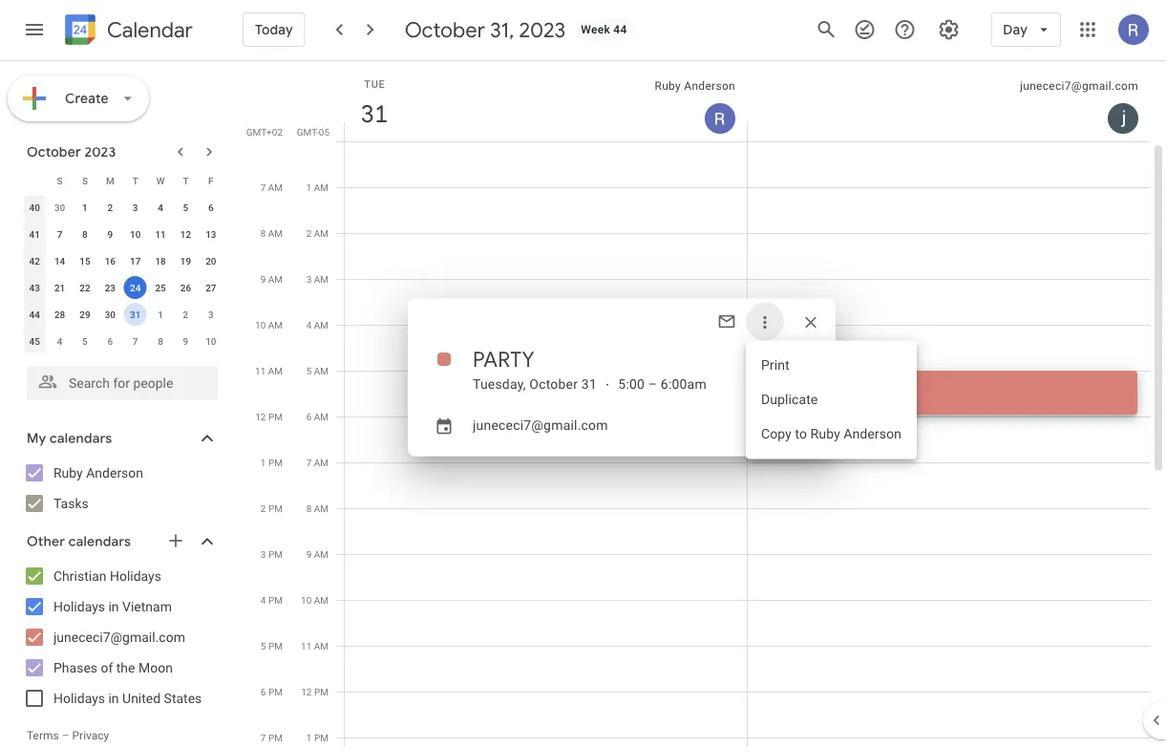 Task type: locate. For each thing, give the bounding box(es) containing it.
30
[[54, 202, 65, 213], [105, 309, 116, 320]]

3 for 3 am
[[306, 273, 312, 285]]

1 vertical spatial 44
[[29, 309, 40, 320]]

44 left 28
[[29, 309, 40, 320]]

4 row from the top
[[22, 247, 224, 274]]

4 up 11 element
[[158, 202, 163, 213]]

1 s from the left
[[57, 175, 63, 186]]

12 right 6 pm
[[301, 686, 312, 698]]

19
[[180, 255, 191, 267]]

3 up 10 element
[[133, 202, 138, 213]]

print
[[762, 357, 790, 373]]

2 vertical spatial holidays
[[54, 690, 105, 706]]

gmt+02
[[246, 126, 283, 138]]

calendars up christian holidays
[[68, 533, 131, 550]]

main drawer image
[[23, 18, 46, 41]]

41
[[29, 228, 40, 240]]

1 vertical spatial 12
[[255, 411, 266, 422]]

october
[[405, 16, 485, 43], [27, 143, 81, 161], [530, 376, 578, 392]]

0 horizontal spatial 12
[[180, 228, 191, 240]]

1 horizontal spatial ruby
[[655, 79, 681, 93]]

45
[[29, 335, 40, 347]]

30 right 40
[[54, 202, 65, 213]]

12 pm right 6 pm
[[301, 686, 329, 698]]

11 right 5 pm
[[301, 640, 312, 652]]

s
[[57, 175, 63, 186], [82, 175, 88, 186]]

2 vertical spatial anderson
[[86, 465, 143, 481]]

0 vertical spatial 12
[[180, 228, 191, 240]]

ruby anderson inside 31 column header
[[655, 79, 736, 93]]

am up 3 am
[[314, 227, 329, 239]]

t left w
[[132, 175, 138, 186]]

0 vertical spatial 7 am
[[261, 182, 283, 193]]

5
[[183, 202, 189, 213], [82, 335, 88, 347], [306, 365, 312, 376], [755, 389, 761, 403], [261, 640, 266, 652]]

junececi7@gmail.com up phases of the moon
[[54, 629, 185, 645]]

calendars
[[50, 430, 112, 447], [68, 533, 131, 550]]

0 vertical spatial october
[[405, 16, 485, 43]]

– inside "button"
[[764, 389, 772, 403]]

2
[[107, 202, 113, 213], [306, 227, 312, 239], [183, 309, 189, 320], [261, 503, 266, 514]]

– for 5 – 6am
[[764, 389, 772, 403]]

9 am right 3 pm
[[306, 548, 329, 560]]

5 inside "button"
[[755, 389, 761, 403]]

1 horizontal spatial 10 am
[[301, 594, 329, 606]]

0 horizontal spatial 7 am
[[261, 182, 283, 193]]

15
[[80, 255, 90, 267]]

1 horizontal spatial t
[[183, 175, 189, 186]]

day button
[[991, 7, 1062, 53]]

november 2 element
[[174, 303, 197, 326]]

2 horizontal spatial 12
[[301, 686, 312, 698]]

s up september 30 element
[[57, 175, 63, 186]]

0 vertical spatial ruby anderson
[[655, 79, 736, 93]]

october for october 2023
[[27, 143, 81, 161]]

8 am
[[261, 227, 283, 239], [306, 503, 329, 514]]

0 vertical spatial 1 pm
[[261, 457, 283, 468]]

12 inside row
[[180, 228, 191, 240]]

0 vertical spatial 2023
[[519, 16, 566, 43]]

2 vertical spatial ruby
[[54, 465, 83, 481]]

pm down 6 pm
[[268, 732, 283, 743]]

1 vertical spatial in
[[108, 690, 119, 706]]

1 vertical spatial calendars
[[68, 533, 131, 550]]

0 vertical spatial 31
[[360, 98, 387, 129]]

10 right the november 9 element
[[206, 335, 216, 347]]

4 left 'november 5' element
[[57, 335, 63, 347]]

7 am left the 1 am
[[261, 182, 283, 193]]

1 horizontal spatial 2023
[[519, 16, 566, 43]]

30 for "30" element
[[105, 309, 116, 320]]

– left 6am
[[764, 389, 772, 403]]

row containing 45
[[22, 328, 224, 355]]

5 down 4 am
[[306, 365, 312, 376]]

2 for 2 am
[[306, 227, 312, 239]]

12 element
[[174, 223, 197, 246]]

row containing 43
[[22, 274, 224, 301]]

0 horizontal spatial t
[[132, 175, 138, 186]]

44 right week
[[614, 23, 627, 36]]

1 horizontal spatial s
[[82, 175, 88, 186]]

pm left the 6 am
[[268, 411, 283, 422]]

in left the united
[[108, 690, 119, 706]]

2 for 2 pm
[[261, 503, 266, 514]]

1 horizontal spatial 8 am
[[306, 503, 329, 514]]

pm down 5 pm
[[268, 686, 283, 698]]

0 horizontal spatial 1 pm
[[261, 457, 283, 468]]

am
[[268, 182, 283, 193], [314, 182, 329, 193], [268, 227, 283, 239], [314, 227, 329, 239], [268, 273, 283, 285], [314, 273, 329, 285], [268, 319, 283, 331], [314, 319, 329, 331], [268, 365, 283, 376], [314, 365, 329, 376], [314, 411, 329, 422], [314, 457, 329, 468], [314, 503, 329, 514], [314, 548, 329, 560], [314, 594, 329, 606], [314, 640, 329, 652]]

31 cell
[[123, 301, 148, 328]]

calendars right my
[[50, 430, 112, 447]]

pm
[[268, 411, 283, 422], [268, 457, 283, 468], [268, 503, 283, 514], [268, 548, 283, 560], [268, 594, 283, 606], [268, 640, 283, 652], [268, 686, 283, 698], [314, 686, 329, 698], [268, 732, 283, 743], [314, 732, 329, 743]]

9 am left 3 am
[[261, 273, 283, 285]]

9 left 10 element
[[107, 228, 113, 240]]

anderson inside 31 column header
[[684, 79, 736, 93]]

23
[[105, 282, 116, 293]]

2 t from the left
[[183, 175, 189, 186]]

gmt-05
[[297, 126, 330, 138]]

10 right 4 pm
[[301, 594, 312, 606]]

0 vertical spatial 8 am
[[261, 227, 283, 239]]

1 in from the top
[[108, 599, 119, 614]]

3 for november 3 element
[[208, 309, 214, 320]]

3 up 4 pm
[[261, 548, 266, 560]]

5 up 12 element at the left
[[183, 202, 189, 213]]

3 row from the top
[[22, 221, 224, 247]]

0 vertical spatial calendars
[[50, 430, 112, 447]]

0 vertical spatial 30
[[54, 202, 65, 213]]

27 element
[[200, 276, 222, 299]]

row group containing 40
[[22, 194, 224, 355]]

22
[[80, 282, 90, 293]]

cell
[[345, 141, 748, 748]]

6 down '5 am' in the left of the page
[[306, 411, 312, 422]]

– inside party tuesday, october 31 ⋅ 5:00 – 6:00am
[[649, 376, 658, 392]]

0 vertical spatial 44
[[614, 23, 627, 36]]

21 element
[[48, 276, 71, 299]]

0 horizontal spatial 11
[[155, 228, 166, 240]]

1 vertical spatial ruby anderson
[[54, 465, 143, 481]]

holidays up vietnam
[[110, 568, 161, 584]]

0 vertical spatial 11 am
[[255, 365, 283, 376]]

2 horizontal spatial 11
[[301, 640, 312, 652]]

31 inside party tuesday, october 31 ⋅ 5:00 – 6:00am
[[582, 376, 597, 392]]

0 horizontal spatial ruby anderson
[[54, 465, 143, 481]]

row
[[22, 167, 224, 194], [22, 194, 224, 221], [22, 221, 224, 247], [22, 247, 224, 274], [22, 274, 224, 301], [22, 301, 224, 328], [22, 328, 224, 355]]

october left 31,
[[405, 16, 485, 43]]

copy
[[762, 426, 792, 442]]

4 am
[[306, 319, 329, 331]]

holidays for holidays in vietnam
[[54, 599, 105, 614]]

0 horizontal spatial ruby
[[54, 465, 83, 481]]

3 up 4 am
[[306, 273, 312, 285]]

6:00am
[[661, 376, 707, 392]]

3
[[133, 202, 138, 213], [306, 273, 312, 285], [208, 309, 214, 320], [261, 548, 266, 560]]

vietnam
[[122, 599, 172, 614]]

1 vertical spatial 30
[[105, 309, 116, 320]]

5 right november 4 element
[[82, 335, 88, 347]]

10 am left 4 am
[[255, 319, 283, 331]]

2 in from the top
[[108, 690, 119, 706]]

5 for 5 pm
[[261, 640, 266, 652]]

2 vertical spatial 11
[[301, 640, 312, 652]]

ruby inside my calendars list
[[54, 465, 83, 481]]

8 up 15 element
[[82, 228, 88, 240]]

10 right november 3 element
[[255, 319, 266, 331]]

1 horizontal spatial 30
[[105, 309, 116, 320]]

31 right "30" element
[[130, 309, 141, 320]]

0 vertical spatial 11
[[155, 228, 166, 240]]

0 horizontal spatial 44
[[29, 309, 40, 320]]

holidays
[[110, 568, 161, 584], [54, 599, 105, 614], [54, 690, 105, 706]]

2 horizontal spatial junececi7@gmail.com
[[1021, 79, 1139, 93]]

0 horizontal spatial –
[[62, 729, 69, 742]]

1 horizontal spatial 44
[[614, 23, 627, 36]]

junececi7@gmail.com inside other calendars "list"
[[54, 629, 185, 645]]

31 inside cell
[[130, 309, 141, 320]]

None search field
[[0, 358, 237, 400]]

1 pm up 2 pm
[[261, 457, 283, 468]]

1 vertical spatial 11
[[255, 365, 266, 376]]

am right 2 pm
[[314, 503, 329, 514]]

1 horizontal spatial 9 am
[[306, 548, 329, 560]]

2 vertical spatial october
[[530, 376, 578, 392]]

2023 right 31,
[[519, 16, 566, 43]]

30 element
[[99, 303, 122, 326]]

of
[[101, 660, 113, 676]]

row group inside october 2023 grid
[[22, 194, 224, 355]]

holidays down the phases
[[54, 690, 105, 706]]

⋅
[[605, 376, 611, 392]]

1 vertical spatial 8 am
[[306, 503, 329, 514]]

2 vertical spatial 31
[[582, 376, 597, 392]]

junececi7@gmail.com down day popup button
[[1021, 79, 1139, 93]]

0 vertical spatial junececi7@gmail.com
[[1021, 79, 1139, 93]]

1 horizontal spatial anderson
[[684, 79, 736, 93]]

my
[[27, 430, 46, 447]]

6 row from the top
[[22, 301, 224, 328]]

8 am right 2 pm
[[306, 503, 329, 514]]

0 horizontal spatial junececi7@gmail.com
[[54, 629, 185, 645]]

0 vertical spatial 12 pm
[[255, 411, 283, 422]]

5 – 6am row
[[336, 141, 1151, 748]]

row containing 41
[[22, 221, 224, 247]]

12 left the 6 am
[[255, 411, 266, 422]]

email event details image
[[718, 312, 737, 331]]

4 up 5 pm
[[261, 594, 266, 606]]

1 vertical spatial 11 am
[[301, 640, 329, 652]]

calendar heading
[[103, 17, 193, 43]]

6 for 6 am
[[306, 411, 312, 422]]

ruby anderson
[[655, 79, 736, 93], [54, 465, 143, 481]]

18 element
[[149, 249, 172, 272]]

1 vertical spatial anderson
[[844, 426, 902, 442]]

0 horizontal spatial 2023
[[84, 143, 116, 161]]

1 horizontal spatial 11 am
[[301, 640, 329, 652]]

0 horizontal spatial 9 am
[[261, 273, 283, 285]]

0 horizontal spatial october
[[27, 143, 81, 161]]

7
[[261, 182, 266, 193], [57, 228, 63, 240], [133, 335, 138, 347], [306, 457, 312, 468], [261, 732, 266, 743]]

1 horizontal spatial 12
[[255, 411, 266, 422]]

6 for november 6 element
[[107, 335, 113, 347]]

0 vertical spatial in
[[108, 599, 119, 614]]

t right w
[[183, 175, 189, 186]]

2 horizontal spatial 31
[[582, 376, 597, 392]]

10
[[130, 228, 141, 240], [255, 319, 266, 331], [206, 335, 216, 347], [301, 594, 312, 606]]

11 am left '5 am' in the left of the page
[[255, 365, 283, 376]]

11 inside october 2023 grid
[[155, 228, 166, 240]]

1 vertical spatial junececi7@gmail.com
[[473, 418, 608, 433]]

1 horizontal spatial october
[[405, 16, 485, 43]]

0 vertical spatial anderson
[[684, 79, 736, 93]]

17
[[130, 255, 141, 267]]

5 row from the top
[[22, 274, 224, 301]]

30 right "29" element
[[105, 309, 116, 320]]

junececi7@gmail.com column header
[[747, 61, 1151, 141]]

calendar
[[107, 17, 193, 43]]

2023 up m
[[84, 143, 116, 161]]

1 horizontal spatial 31
[[360, 98, 387, 129]]

other calendars list
[[4, 561, 237, 714]]

0 horizontal spatial 31
[[130, 309, 141, 320]]

party heading
[[473, 346, 535, 373]]

menu
[[746, 341, 917, 459]]

october up september 30 element
[[27, 143, 81, 161]]

6 for 6 pm
[[261, 686, 266, 698]]

2 horizontal spatial october
[[530, 376, 578, 392]]

12
[[180, 228, 191, 240], [255, 411, 266, 422], [301, 686, 312, 698]]

2 horizontal spatial –
[[764, 389, 772, 403]]

–
[[649, 376, 658, 392], [764, 389, 772, 403], [62, 729, 69, 742]]

1 horizontal spatial ruby anderson
[[655, 79, 736, 93]]

1 vertical spatial 7 am
[[306, 457, 329, 468]]

5 left 6am
[[755, 389, 761, 403]]

0 horizontal spatial s
[[57, 175, 63, 186]]

12 right 11 element
[[180, 228, 191, 240]]

31
[[360, 98, 387, 129], [130, 309, 141, 320], [582, 376, 597, 392]]

4 up '5 am' in the left of the page
[[306, 319, 312, 331]]

31 column header
[[344, 61, 748, 141]]

2 inside 'element'
[[183, 309, 189, 320]]

october left ⋅ at the right bottom of page
[[530, 376, 578, 392]]

16 element
[[99, 249, 122, 272]]

christian holidays
[[54, 568, 161, 584]]

– right 5:00
[[649, 376, 658, 392]]

in down christian holidays
[[108, 599, 119, 614]]

0 horizontal spatial anderson
[[86, 465, 143, 481]]

4 for 4 am
[[306, 319, 312, 331]]

1 horizontal spatial 12 pm
[[301, 686, 329, 698]]

week
[[581, 23, 611, 36]]

21
[[54, 282, 65, 293]]

20 element
[[200, 249, 222, 272]]

s left m
[[82, 175, 88, 186]]

ruby anderson inside my calendars list
[[54, 465, 143, 481]]

2 s from the left
[[82, 175, 88, 186]]

26
[[180, 282, 191, 293]]

1
[[306, 182, 312, 193], [82, 202, 88, 213], [158, 309, 163, 320], [261, 457, 266, 468], [307, 732, 312, 743]]

2 horizontal spatial anderson
[[844, 426, 902, 442]]

6 inside november 6 element
[[107, 335, 113, 347]]

ruby inside 31 column header
[[655, 79, 681, 93]]

1 vertical spatial october
[[27, 143, 81, 161]]

9 am
[[261, 273, 283, 285], [306, 548, 329, 560]]

anderson
[[684, 79, 736, 93], [844, 426, 902, 442], [86, 465, 143, 481]]

1 horizontal spatial –
[[649, 376, 658, 392]]

november 8 element
[[149, 330, 172, 353]]

2 vertical spatial 12
[[301, 686, 312, 698]]

november 10 element
[[200, 330, 222, 353]]

2023
[[519, 16, 566, 43], [84, 143, 116, 161]]

8 right 13 element
[[261, 227, 266, 239]]

– right terms
[[62, 729, 69, 742]]

1 vertical spatial holidays
[[54, 599, 105, 614]]

2 row from the top
[[22, 194, 224, 221]]

1 right the 7 pm
[[307, 732, 312, 743]]

44 inside row
[[29, 309, 40, 320]]

f
[[208, 175, 214, 186]]

7 row from the top
[[22, 328, 224, 355]]

calendar element
[[61, 11, 193, 53]]

2 vertical spatial junececi7@gmail.com
[[54, 629, 185, 645]]

11 right 10 element
[[155, 228, 166, 240]]

10 am
[[255, 319, 283, 331], [301, 594, 329, 606]]

31 inside column header
[[360, 98, 387, 129]]

31 left ⋅ at the right bottom of page
[[582, 376, 597, 392]]

31 down tue
[[360, 98, 387, 129]]

11 element
[[149, 223, 172, 246]]

0 vertical spatial ruby
[[655, 79, 681, 93]]

22 element
[[74, 276, 96, 299]]

5 down 4 pm
[[261, 640, 266, 652]]

8
[[261, 227, 266, 239], [82, 228, 88, 240], [158, 335, 163, 347], [306, 503, 312, 514]]

november 5 element
[[74, 330, 96, 353]]

14 element
[[48, 249, 71, 272]]

2 left november 3 element
[[183, 309, 189, 320]]

pm right 6 pm
[[314, 686, 329, 698]]

1 vertical spatial 1 pm
[[307, 732, 329, 743]]

1 row from the top
[[22, 167, 224, 194]]

row group
[[22, 194, 224, 355]]

duplicate
[[762, 392, 818, 408]]

2 up 3 pm
[[261, 503, 266, 514]]

1 vertical spatial 2023
[[84, 143, 116, 161]]

1 vertical spatial ruby
[[811, 426, 841, 442]]

30 for september 30 element
[[54, 202, 65, 213]]

0 horizontal spatial 10 am
[[255, 319, 283, 331]]

phases of the moon
[[54, 660, 173, 676]]

1 vertical spatial 31
[[130, 309, 141, 320]]

12 pm
[[255, 411, 283, 422], [301, 686, 329, 698]]

8 right november 7 element
[[158, 335, 163, 347]]

my calendars
[[27, 430, 112, 447]]

0 horizontal spatial 30
[[54, 202, 65, 213]]

junececi7@gmail.com
[[1021, 79, 1139, 93], [473, 418, 608, 433], [54, 629, 185, 645]]

3 right the 'november 2' 'element'
[[208, 309, 214, 320]]

20
[[206, 255, 216, 267]]

w
[[156, 175, 165, 186]]



Task type: describe. For each thing, give the bounding box(es) containing it.
pm up 3 pm
[[268, 503, 283, 514]]

4 pm
[[261, 594, 283, 606]]

1 horizontal spatial 11
[[255, 365, 266, 376]]

today button
[[243, 7, 305, 53]]

november 1 element
[[149, 303, 172, 326]]

2 horizontal spatial ruby
[[811, 426, 841, 442]]

1 left the 'november 2' 'element'
[[158, 309, 163, 320]]

september 30 element
[[48, 196, 71, 219]]

1 vertical spatial 9 am
[[306, 548, 329, 560]]

31 element
[[124, 303, 147, 326]]

am left 4 am
[[268, 319, 283, 331]]

5 for 5 – 6am
[[755, 389, 761, 403]]

29
[[80, 309, 90, 320]]

05
[[319, 126, 330, 138]]

40
[[29, 202, 40, 213]]

27
[[206, 282, 216, 293]]

7 right f
[[261, 182, 266, 193]]

25 element
[[149, 276, 172, 299]]

5 for 'november 5' element
[[82, 335, 88, 347]]

pm up 5 pm
[[268, 594, 283, 606]]

42
[[29, 255, 40, 267]]

6am
[[775, 389, 798, 403]]

0 horizontal spatial 11 am
[[255, 365, 283, 376]]

october inside party tuesday, october 31 ⋅ 5:00 – 6:00am
[[530, 376, 578, 392]]

my calendars button
[[4, 423, 237, 454]]

october 2023
[[27, 143, 116, 161]]

13 element
[[200, 223, 222, 246]]

24
[[130, 282, 141, 293]]

november 7 element
[[124, 330, 147, 353]]

states
[[164, 690, 202, 706]]

add other calendars image
[[166, 531, 185, 550]]

other calendars button
[[4, 527, 237, 557]]

am left '5 am' in the left of the page
[[268, 365, 283, 376]]

9 right 27 element
[[261, 273, 266, 285]]

1 up 2 pm
[[261, 457, 266, 468]]

settings menu image
[[938, 18, 961, 41]]

2 for the 'november 2' 'element'
[[183, 309, 189, 320]]

am right 5 pm
[[314, 640, 329, 652]]

am up 4 am
[[314, 273, 329, 285]]

christian
[[54, 568, 107, 584]]

14
[[54, 255, 65, 267]]

5 for 5 am
[[306, 365, 312, 376]]

1 horizontal spatial 1 pm
[[307, 732, 329, 743]]

1 vertical spatial 10 am
[[301, 594, 329, 606]]

junececi7@gmail.com inside column header
[[1021, 79, 1139, 93]]

5:00
[[619, 376, 645, 392]]

party
[[473, 346, 535, 373]]

row containing 40
[[22, 194, 224, 221]]

3 am
[[306, 273, 329, 285]]

24, today element
[[124, 276, 147, 299]]

15 element
[[74, 249, 96, 272]]

28
[[54, 309, 65, 320]]

31 grid
[[245, 61, 1167, 748]]

calendars for other calendars
[[68, 533, 131, 550]]

gmt-
[[297, 126, 319, 138]]

tasks
[[54, 495, 89, 511]]

create button
[[8, 75, 149, 121]]

0 vertical spatial holidays
[[110, 568, 161, 584]]

holidays in united states
[[54, 690, 202, 706]]

terms
[[27, 729, 59, 742]]

5 pm
[[261, 640, 283, 652]]

in for united
[[108, 690, 119, 706]]

my calendars list
[[4, 458, 237, 519]]

0 vertical spatial 9 am
[[261, 273, 283, 285]]

privacy link
[[72, 729, 109, 742]]

24 cell
[[123, 274, 148, 301]]

the
[[116, 660, 135, 676]]

terms – privacy
[[27, 729, 109, 742]]

16
[[105, 255, 116, 267]]

november 9 element
[[174, 330, 197, 353]]

week 44
[[581, 23, 627, 36]]

tuesday,
[[473, 376, 526, 392]]

1 right september 30 element
[[82, 202, 88, 213]]

tue 31
[[360, 78, 387, 129]]

– for terms – privacy
[[62, 729, 69, 742]]

holidays for holidays in united states
[[54, 690, 105, 706]]

united
[[122, 690, 161, 706]]

pm down 4 pm
[[268, 640, 283, 652]]

other calendars
[[27, 533, 131, 550]]

anderson inside my calendars list
[[86, 465, 143, 481]]

13
[[206, 228, 216, 240]]

6 down f
[[208, 202, 214, 213]]

5 – 6am button
[[747, 371, 1138, 415]]

1 horizontal spatial 7 am
[[306, 457, 329, 468]]

5 – 6am
[[755, 389, 798, 403]]

am down the 6 am
[[314, 457, 329, 468]]

4 for 4 pm
[[261, 594, 266, 606]]

today
[[255, 21, 293, 38]]

Search for people text field
[[38, 366, 206, 400]]

am right 4 pm
[[314, 594, 329, 606]]

pm down 2 pm
[[268, 548, 283, 560]]

am up '5 am' in the left of the page
[[314, 319, 329, 331]]

43
[[29, 282, 40, 293]]

1 up 2 am
[[306, 182, 312, 193]]

10 left 11 element
[[130, 228, 141, 240]]

1 am
[[306, 182, 329, 193]]

phases
[[54, 660, 97, 676]]

26 element
[[174, 276, 197, 299]]

october 31, 2023
[[405, 16, 566, 43]]

4 for november 4 element
[[57, 335, 63, 347]]

row containing 44
[[22, 301, 224, 328]]

29 element
[[74, 303, 96, 326]]

party tuesday, october 31 ⋅ 5:00 – 6:00am
[[473, 346, 707, 392]]

28 element
[[48, 303, 71, 326]]

menu containing print
[[746, 341, 917, 459]]

november 3 element
[[200, 303, 222, 326]]

day
[[1004, 21, 1028, 38]]

7 down 6 pm
[[261, 732, 266, 743]]

row containing s
[[22, 167, 224, 194]]

17 element
[[124, 249, 147, 272]]

1 horizontal spatial junececi7@gmail.com
[[473, 418, 608, 433]]

1 vertical spatial 12 pm
[[301, 686, 329, 698]]

create
[[65, 90, 109, 107]]

to
[[795, 426, 808, 442]]

october 2023 grid
[[18, 167, 224, 355]]

am down 4 am
[[314, 365, 329, 376]]

7 right "41"
[[57, 228, 63, 240]]

row containing 42
[[22, 247, 224, 274]]

other
[[27, 533, 65, 550]]

31,
[[490, 16, 514, 43]]

10 element
[[124, 223, 147, 246]]

8 right 2 pm
[[306, 503, 312, 514]]

2 pm
[[261, 503, 283, 514]]

7 pm
[[261, 732, 283, 743]]

tue
[[364, 78, 386, 90]]

7 left november 8 element
[[133, 335, 138, 347]]

0 vertical spatial 10 am
[[255, 319, 283, 331]]

2 down m
[[107, 202, 113, 213]]

november 4 element
[[48, 330, 71, 353]]

moon
[[139, 660, 173, 676]]

october for october 31, 2023
[[405, 16, 485, 43]]

0 horizontal spatial 8 am
[[261, 227, 283, 239]]

m
[[106, 175, 114, 186]]

holidays in vietnam
[[54, 599, 172, 614]]

3 for 3 pm
[[261, 548, 266, 560]]

6 am
[[306, 411, 329, 422]]

calendars for my calendars
[[50, 430, 112, 447]]

1 t from the left
[[132, 175, 138, 186]]

5 am
[[306, 365, 329, 376]]

tuesday, october 31 element
[[353, 92, 397, 136]]

9 right 3 pm
[[306, 548, 312, 560]]

november 6 element
[[99, 330, 122, 353]]

23 element
[[99, 276, 122, 299]]

6 pm
[[261, 686, 283, 698]]

2 am
[[306, 227, 329, 239]]

copy to ruby anderson
[[762, 426, 902, 442]]

privacy
[[72, 729, 109, 742]]

am left the 1 am
[[268, 182, 283, 193]]

25
[[155, 282, 166, 293]]

3 pm
[[261, 548, 283, 560]]

5 – 6am cell
[[747, 141, 1151, 748]]

in for vietnam
[[108, 599, 119, 614]]

0 horizontal spatial 12 pm
[[255, 411, 283, 422]]

pm up 2 pm
[[268, 457, 283, 468]]

am right 3 pm
[[314, 548, 329, 560]]

am left 3 am
[[268, 273, 283, 285]]

terms link
[[27, 729, 59, 742]]

am up 2 am
[[314, 182, 329, 193]]

7 down the 6 am
[[306, 457, 312, 468]]

am down '5 am' in the left of the page
[[314, 411, 329, 422]]

am left 2 am
[[268, 227, 283, 239]]

19 element
[[174, 249, 197, 272]]

pm right the 7 pm
[[314, 732, 329, 743]]

18
[[155, 255, 166, 267]]

9 left november 10 element on the top left of the page
[[183, 335, 189, 347]]



Task type: vqa. For each thing, say whether or not it's contained in the screenshot.


